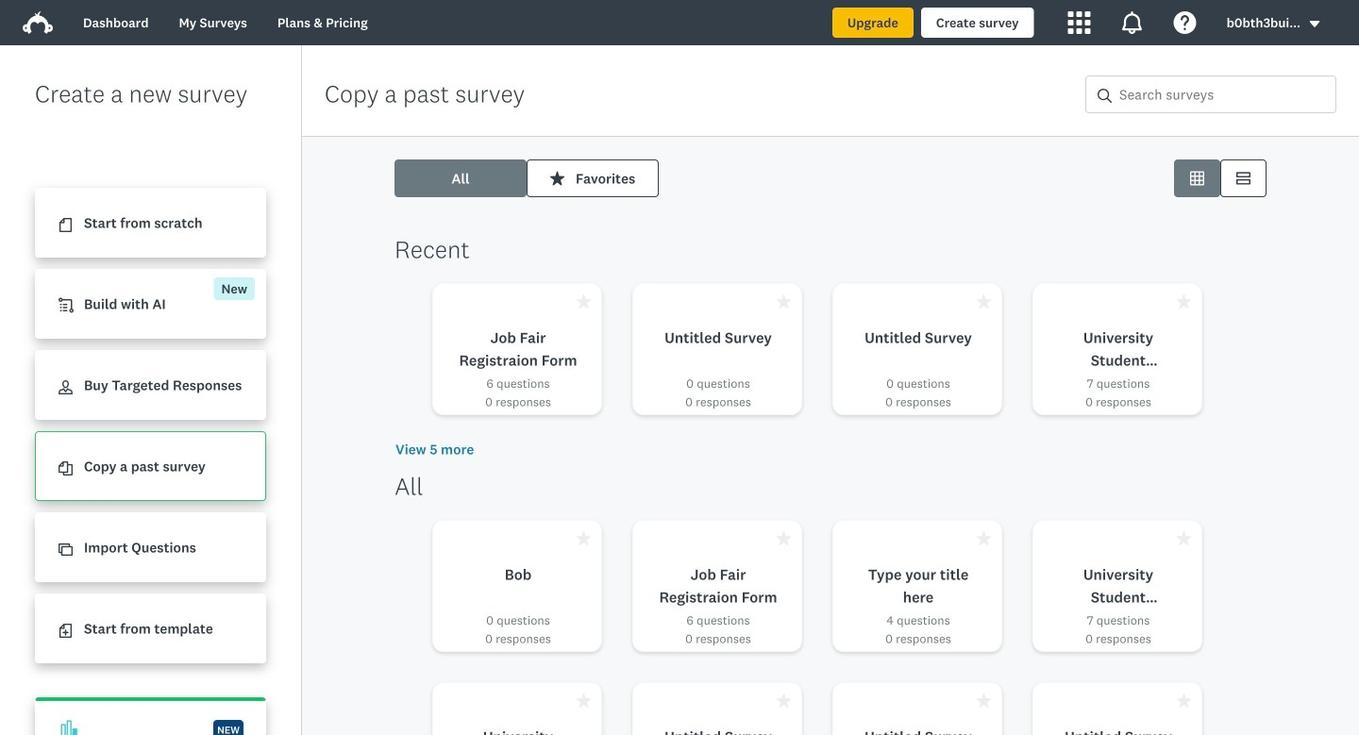 Task type: locate. For each thing, give the bounding box(es) containing it.
starfilled image
[[1177, 295, 1191, 309], [777, 531, 791, 546], [977, 531, 991, 546], [1177, 531, 1191, 546], [577, 694, 591, 708], [977, 694, 991, 708]]

grid image
[[1190, 171, 1204, 185]]

brand logo image
[[23, 8, 53, 38], [23, 11, 53, 34]]

starfilled image
[[550, 171, 564, 185], [577, 295, 591, 309], [777, 295, 791, 309], [977, 295, 991, 309], [577, 531, 591, 546], [777, 694, 791, 708], [1177, 694, 1191, 708]]

documentclone image
[[59, 462, 73, 476]]

dropdown arrow icon image
[[1308, 17, 1322, 31], [1310, 21, 1320, 27]]

2 brand logo image from the top
[[23, 11, 53, 34]]

clone image
[[59, 543, 73, 557]]

user image
[[59, 381, 73, 395]]

products icon image
[[1068, 11, 1091, 34], [1068, 11, 1091, 34]]



Task type: vqa. For each thing, say whether or not it's contained in the screenshot.
1st Products Icon from the right
no



Task type: describe. For each thing, give the bounding box(es) containing it.
document image
[[59, 218, 73, 232]]

notification center icon image
[[1121, 11, 1144, 34]]

documentplus image
[[59, 624, 73, 638]]

search image
[[1098, 89, 1112, 103]]

textboxmultiple image
[[1237, 171, 1251, 185]]

Search surveys field
[[1112, 76, 1336, 112]]

1 brand logo image from the top
[[23, 8, 53, 38]]

help icon image
[[1174, 11, 1197, 34]]



